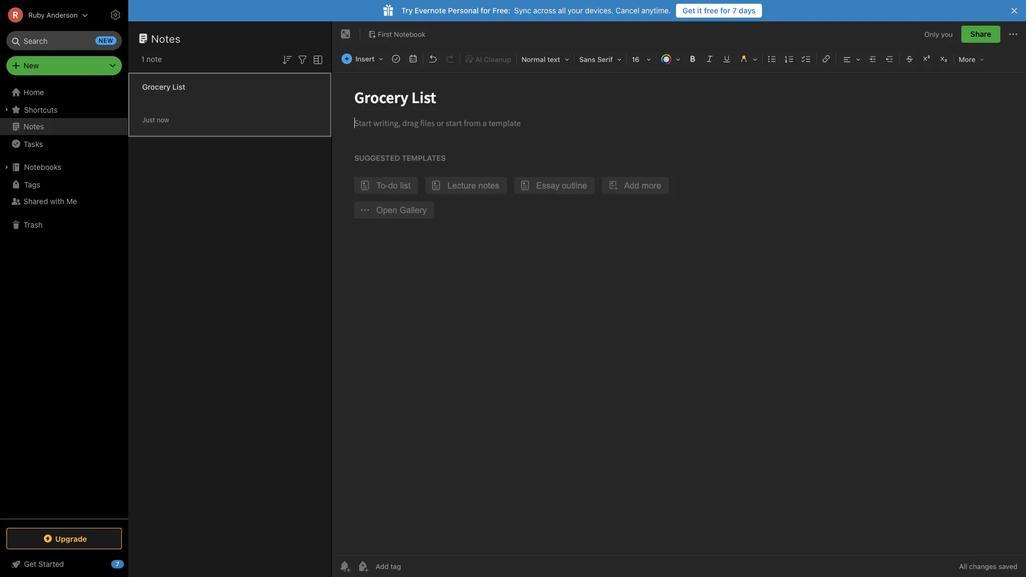 Task type: locate. For each thing, give the bounding box(es) containing it.
tree
[[0, 84, 128, 519]]

notes
[[151, 32, 181, 45], [24, 122, 44, 131]]

tags
[[24, 180, 40, 189]]

grocery list
[[142, 83, 185, 91]]

get inside help and learning task checklist field
[[24, 560, 36, 569]]

normal text
[[522, 55, 561, 63]]

all
[[960, 563, 968, 571]]

View options field
[[309, 52, 325, 66]]

shared with me link
[[0, 193, 128, 210]]

0 horizontal spatial get
[[24, 560, 36, 569]]

add tag image
[[357, 560, 370, 573]]

saved
[[999, 563, 1018, 571]]

Highlight field
[[736, 51, 762, 67]]

notebooks
[[24, 163, 62, 172]]

task image
[[389, 51, 404, 66]]

tasks
[[24, 139, 43, 148]]

insert
[[356, 55, 375, 63]]

anderson
[[47, 11, 78, 19]]

subscript image
[[937, 51, 952, 66]]

tree containing home
[[0, 84, 128, 519]]

0 horizontal spatial 7
[[116, 561, 119, 568]]

Font family field
[[576, 51, 626, 67]]

tasks button
[[0, 135, 128, 152]]

1 horizontal spatial for
[[721, 6, 731, 15]]

for inside button
[[721, 6, 731, 15]]

get it free for 7 days
[[683, 6, 756, 15]]

started
[[38, 560, 64, 569]]

Add filters field
[[296, 52, 309, 66]]

get inside get it free for 7 days button
[[683, 6, 696, 15]]

bulleted list image
[[765, 51, 780, 66]]

upgrade button
[[6, 528, 122, 550]]

1 for from the left
[[481, 6, 491, 15]]

1 vertical spatial get
[[24, 560, 36, 569]]

for
[[481, 6, 491, 15], [721, 6, 731, 15]]

notes inside notes link
[[24, 122, 44, 131]]

settings image
[[109, 9, 122, 21]]

notes up note in the left top of the page
[[151, 32, 181, 45]]

notes up tasks
[[24, 122, 44, 131]]

italic image
[[703, 51, 718, 66]]

2 for from the left
[[721, 6, 731, 15]]

trash
[[24, 221, 43, 229]]

1 horizontal spatial 7
[[733, 6, 737, 15]]

sync
[[515, 6, 532, 15]]

new search field
[[14, 31, 117, 50]]

Add tag field
[[375, 562, 455, 571]]

16
[[632, 55, 640, 63]]

checklist image
[[799, 51, 814, 66]]

get left it
[[683, 6, 696, 15]]

click to collapse image
[[124, 558, 132, 571]]

ruby
[[28, 11, 45, 19]]

text
[[548, 55, 561, 63]]

7 left days on the right top
[[733, 6, 737, 15]]

Font color field
[[658, 51, 684, 67]]

strikethrough image
[[903, 51, 918, 66]]

1 vertical spatial notes
[[24, 122, 44, 131]]

Search text field
[[14, 31, 114, 50]]

free:
[[493, 6, 511, 15]]

More actions field
[[1008, 26, 1020, 43]]

get
[[683, 6, 696, 15], [24, 560, 36, 569]]

with
[[50, 197, 64, 206]]

days
[[739, 6, 756, 15]]

share button
[[962, 26, 1001, 43]]

7 inside button
[[733, 6, 737, 15]]

More field
[[956, 51, 989, 67]]

7 left the click to collapse image
[[116, 561, 119, 568]]

changes
[[970, 563, 997, 571]]

0 vertical spatial get
[[683, 6, 696, 15]]

expand note image
[[340, 28, 352, 41]]

0 vertical spatial notes
[[151, 32, 181, 45]]

1 horizontal spatial get
[[683, 6, 696, 15]]

first notebook
[[378, 30, 426, 38]]

1 horizontal spatial notes
[[151, 32, 181, 45]]

across
[[534, 6, 556, 15]]

cancel
[[616, 6, 640, 15]]

serif
[[598, 55, 613, 63]]

0 vertical spatial 7
[[733, 6, 737, 15]]

1 vertical spatial 7
[[116, 561, 119, 568]]

note
[[147, 55, 162, 64]]

first notebook button
[[365, 27, 430, 42]]

0 horizontal spatial notes
[[24, 122, 44, 131]]

for right free
[[721, 6, 731, 15]]

Account field
[[0, 4, 88, 26]]

normal
[[522, 55, 546, 63]]

me
[[66, 197, 77, 206]]

0 horizontal spatial for
[[481, 6, 491, 15]]

new
[[24, 61, 39, 70]]

all
[[558, 6, 566, 15]]

outdent image
[[883, 51, 898, 66]]

only you
[[925, 30, 953, 38]]

for left free:
[[481, 6, 491, 15]]

get left 'started'
[[24, 560, 36, 569]]

7
[[733, 6, 737, 15], [116, 561, 119, 568]]

for for free:
[[481, 6, 491, 15]]



Task type: describe. For each thing, give the bounding box(es) containing it.
add a reminder image
[[339, 560, 351, 573]]

more
[[959, 55, 976, 63]]

undo image
[[426, 51, 441, 66]]

upgrade
[[55, 535, 87, 543]]

evernote
[[415, 6, 446, 15]]

Alignment field
[[838, 51, 865, 67]]

anytime.
[[642, 6, 671, 15]]

sans
[[580, 55, 596, 63]]

just now
[[142, 116, 169, 124]]

Note Editor text field
[[332, 73, 1027, 556]]

new button
[[6, 56, 122, 75]]

list
[[173, 83, 185, 91]]

more actions image
[[1008, 28, 1020, 41]]

all changes saved
[[960, 563, 1018, 571]]

your
[[568, 6, 583, 15]]

new
[[99, 37, 113, 44]]

just
[[142, 116, 155, 124]]

underline image
[[720, 51, 735, 66]]

Help and Learning task checklist field
[[0, 556, 128, 573]]

note window element
[[332, 21, 1027, 578]]

expand notebooks image
[[3, 163, 11, 172]]

1
[[141, 55, 145, 64]]

superscript image
[[920, 51, 935, 66]]

ruby anderson
[[28, 11, 78, 19]]

for for 7
[[721, 6, 731, 15]]

get for get it free for 7 days
[[683, 6, 696, 15]]

home link
[[0, 84, 128, 101]]

first
[[378, 30, 392, 38]]

get it free for 7 days button
[[677, 4, 763, 18]]

share
[[971, 30, 992, 39]]

you
[[942, 30, 953, 38]]

bold image
[[686, 51, 701, 66]]

Font size field
[[628, 51, 655, 67]]

grocery
[[142, 83, 171, 91]]

sans serif
[[580, 55, 613, 63]]

it
[[698, 6, 703, 15]]

indent image
[[866, 51, 881, 66]]

Sort options field
[[281, 52, 294, 66]]

free
[[704, 6, 719, 15]]

get started
[[24, 560, 64, 569]]

calendar event image
[[406, 51, 421, 66]]

try evernote personal for free: sync across all your devices. cancel anytime.
[[402, 6, 671, 15]]

notebooks link
[[0, 159, 128, 176]]

try
[[402, 6, 413, 15]]

personal
[[448, 6, 479, 15]]

trash link
[[0, 217, 128, 234]]

numbered list image
[[782, 51, 797, 66]]

Heading level field
[[518, 51, 573, 67]]

shortcuts button
[[0, 101, 128, 118]]

only
[[925, 30, 940, 38]]

Insert field
[[339, 51, 387, 66]]

shared
[[24, 197, 48, 206]]

shared with me
[[24, 197, 77, 206]]

now
[[157, 116, 169, 124]]

devices.
[[585, 6, 614, 15]]

add filters image
[[296, 53, 309, 66]]

shortcuts
[[24, 105, 58, 114]]

insert link image
[[819, 51, 834, 66]]

1 note
[[141, 55, 162, 64]]

home
[[24, 88, 44, 97]]

get for get started
[[24, 560, 36, 569]]

notebook
[[394, 30, 426, 38]]

7 inside help and learning task checklist field
[[116, 561, 119, 568]]

notes link
[[0, 118, 128, 135]]

tags button
[[0, 176, 128, 193]]



Task type: vqa. For each thing, say whether or not it's contained in the screenshot.
bold "image" at the top right
yes



